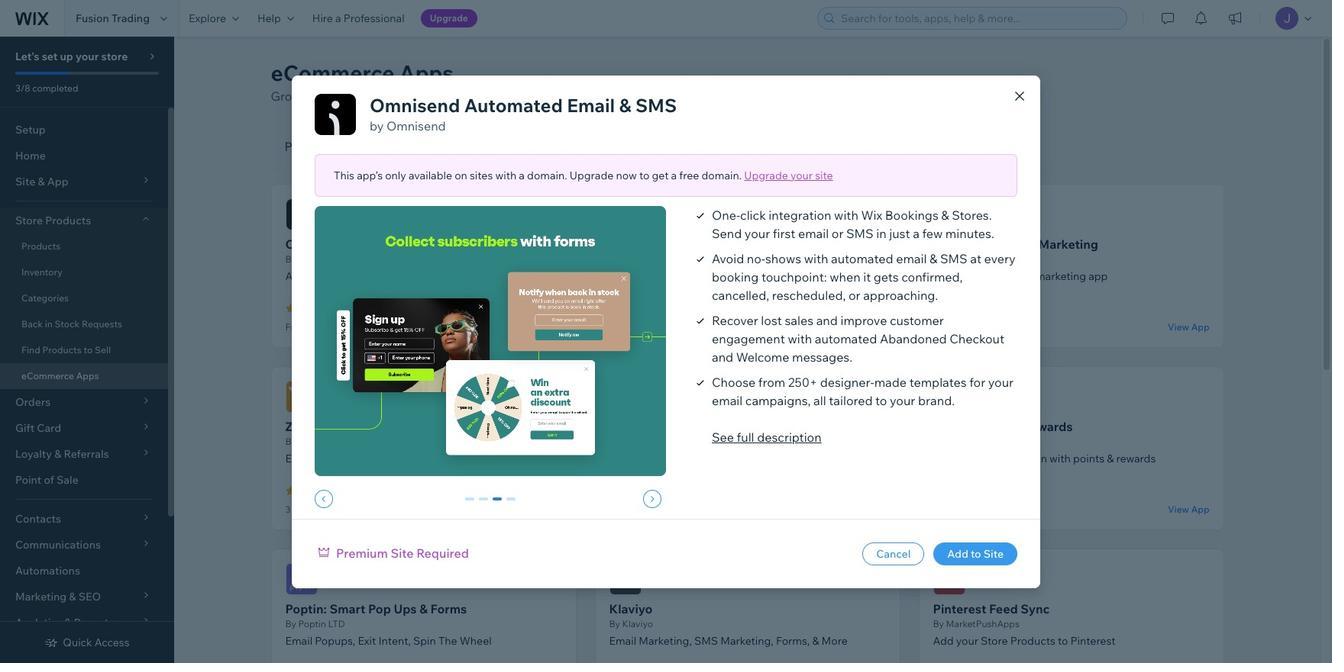 Task type: vqa. For each thing, say whether or not it's contained in the screenshot.


Task type: locate. For each thing, give the bounding box(es) containing it.
omnisend up the (90)
[[298, 254, 343, 265]]

0 horizontal spatial marketing,
[[639, 635, 692, 649]]

apps
[[399, 60, 453, 86], [76, 370, 99, 382]]

products
[[285, 139, 336, 154], [45, 214, 91, 228], [21, 241, 61, 252], [42, 345, 82, 356], [1010, 635, 1056, 649]]

marketing,
[[639, 635, 692, 649], [721, 635, 774, 649]]

0 horizontal spatial store
[[101, 50, 128, 63]]

free down '(2)'
[[639, 322, 656, 333]]

bookings
[[885, 207, 939, 223], [425, 270, 472, 283]]

of
[[44, 474, 54, 487]]

professional down at
[[933, 270, 994, 283]]

affiliate inside zonify - amazon affiliate by importify limited earn commissions with amazon affiliate program
[[382, 419, 429, 435]]

1 marketing, from the left
[[639, 635, 692, 649]]

trial down "(37)"
[[329, 504, 346, 516]]

3 down earn
[[285, 504, 291, 516]]

popups,
[[315, 635, 355, 649]]

1 vertical spatial or
[[849, 288, 861, 303]]

1 horizontal spatial for
[[525, 89, 541, 104]]

coupon
[[638, 419, 684, 435]]

upgrade button
[[421, 9, 477, 27]]

products up this
[[285, 139, 336, 154]]

a inside one-click integration with wix bookings & stores. send your first email or sms in just a few minutes.
[[913, 226, 920, 241]]

1 vertical spatial by
[[709, 237, 724, 252]]

with inside one-click integration with wix bookings & stores. send your first email or sms in just a few minutes.
[[834, 207, 858, 223]]

1 horizontal spatial store
[[679, 270, 704, 283]]

1 vertical spatial day
[[293, 504, 308, 516]]

1 horizontal spatial email
[[798, 226, 829, 241]]

inventory inside sidebar element
[[21, 267, 63, 278]]

bookings up "just" on the top of page
[[885, 207, 939, 223]]

fusion
[[76, 11, 109, 25]]

messages.
[[792, 349, 853, 365]]

all
[[814, 393, 826, 408]]

3 right 2
[[508, 498, 514, 511]]

plan right customer
[[954, 322, 973, 333]]

view app button for goaffpro affiliate marketing
[[1168, 320, 1210, 334]]

klaviyo by klaviyo email marketing, sms marketing, forms, & more
[[609, 602, 848, 649]]

0 vertical spatial ecommerce
[[271, 60, 395, 86]]

0 vertical spatial marketing
[[663, 139, 720, 154]]

1 vertical spatial apps
[[76, 370, 99, 382]]

single-
[[658, 452, 692, 466]]

free plan available down the (90)
[[285, 322, 364, 333]]

email down choose
[[712, 393, 743, 408]]

tab list containing products
[[271, 124, 1224, 170]]

0 horizontal spatial apps
[[76, 370, 99, 382]]

1 horizontal spatial by
[[709, 237, 724, 252]]

point of sale link
[[0, 467, 168, 493]]

email inside one-click integration with wix bookings & stores. send your first email or sms in just a few minutes.
[[798, 226, 829, 241]]

by up orders
[[370, 118, 384, 133]]

0 vertical spatial day
[[621, 322, 637, 333]]

0 horizontal spatial free
[[310, 504, 327, 516]]

1 horizontal spatial free plan available
[[933, 322, 1012, 333]]

plan down the 4.1 (90)
[[306, 322, 325, 333]]

1 horizontal spatial free
[[639, 322, 656, 333]]

0 vertical spatial affiliate
[[996, 270, 1033, 283]]

free for 4.9 (37)
[[310, 504, 327, 516]]

to inside facebook shops by godatafeed by godatafeed connect your store to facebook & instagram shops
[[707, 270, 717, 283]]

Search for tools, apps, help & more... field
[[836, 8, 1122, 29]]

0 vertical spatial inventory
[[431, 139, 485, 154]]

store products button
[[0, 208, 168, 234]]

1 vertical spatial free
[[639, 322, 656, 333]]

smile:
[[933, 419, 969, 435]]

marketpushapps down the feed
[[946, 619, 1020, 630]]

feed
[[989, 602, 1018, 617]]

shops left send
[[669, 237, 706, 252]]

first
[[773, 226, 795, 241]]

0 vertical spatial automated
[[464, 94, 563, 116]]

0 vertical spatial goaffpro
[[933, 237, 986, 252]]

commissions
[[310, 452, 375, 466]]

bookings inside one-click integration with wix bookings & stores. send your first email or sms in just a few minutes.
[[885, 207, 939, 223]]

welcome
[[736, 349, 789, 365]]

0 horizontal spatial free plan available
[[285, 322, 364, 333]]

2 horizontal spatial free
[[933, 322, 952, 333]]

to
[[639, 168, 650, 182], [707, 270, 717, 283], [84, 345, 93, 356], [875, 393, 887, 408], [971, 547, 981, 561], [1058, 635, 1068, 649]]

automated up shipping
[[464, 94, 563, 116]]

automated for omnisend automated email & sms by omnisend automated email & sms for bookings and stores
[[348, 237, 414, 252]]

apps for ecommerce apps
[[76, 370, 99, 382]]

marketpushapps
[[622, 436, 696, 448], [946, 619, 1020, 630]]

affiliate down the every
[[996, 270, 1033, 283]]

by down one-
[[709, 237, 724, 252]]

by inside zonify - amazon affiliate by importify limited earn commissions with amazon affiliate program
[[285, 436, 296, 448]]

available down the (90)
[[327, 322, 364, 333]]

and inside "ecommerce apps grow your business with advanced solutions for inventory management, upselling, shipping, tax and more."
[[815, 89, 836, 104]]

goaffpro down minutes.
[[946, 254, 985, 265]]

domain. down marketing & crm
[[702, 168, 742, 182]]

0 vertical spatial email
[[798, 226, 829, 241]]

1 vertical spatial store
[[981, 635, 1008, 649]]

smile: points & rewards
[[933, 419, 1073, 435]]

omnisend down advanced
[[386, 118, 446, 133]]

1 vertical spatial godatafeed
[[622, 254, 677, 265]]

marketpushapps down coupon
[[622, 436, 696, 448]]

1 vertical spatial in
[[45, 319, 53, 330]]

intent,
[[379, 635, 411, 649]]

1 horizontal spatial trial
[[658, 322, 675, 333]]

0 horizontal spatial affiliate
[[444, 452, 481, 466]]

1 horizontal spatial in
[[876, 226, 887, 241]]

2 vertical spatial free
[[310, 504, 327, 516]]

minutes.
[[946, 226, 994, 241]]

sms inside klaviyo by klaviyo email marketing, sms marketing, forms, & more
[[694, 635, 718, 649]]

email inside klaviyo by klaviyo email marketing, sms marketing, forms, & more
[[609, 635, 636, 649]]

2 free plan available from the left
[[933, 322, 1012, 333]]

0 vertical spatial for
[[525, 89, 541, 104]]

plan for omnisend
[[306, 322, 325, 333]]

1 vertical spatial ecommerce
[[21, 370, 74, 382]]

free plan available for omnisend
[[285, 322, 364, 333]]

1 vertical spatial klaviyo
[[622, 619, 653, 630]]

coupons,
[[712, 452, 757, 466]]

for inside choose from 250+ designer-made templates for your email campaigns, all tailored to your brand.
[[969, 375, 986, 390]]

plan inside 4.8 (44) free plan available
[[630, 504, 649, 516]]

0 vertical spatial trial
[[658, 322, 675, 333]]

email inside omnisend automated email & sms by omnisend
[[567, 94, 615, 116]]

your right grow
[[304, 89, 330, 104]]

sales down rescheduled,
[[785, 313, 814, 328]]

view app button for facebook shops by godatafeed
[[844, 320, 886, 334]]

with
[[385, 89, 410, 104], [495, 168, 517, 182], [834, 207, 858, 223], [804, 251, 828, 266], [788, 331, 812, 346], [378, 452, 399, 466], [1050, 452, 1071, 466]]

1 vertical spatial email
[[896, 251, 927, 266]]

1 horizontal spatial apps
[[399, 60, 453, 86]]

free for omnisend
[[285, 322, 304, 333]]

with left wix
[[834, 207, 858, 223]]

in right back
[[45, 319, 53, 330]]

(90)
[[315, 303, 333, 314]]

site up the feed
[[984, 547, 1004, 561]]

facebook
[[609, 237, 667, 252], [719, 270, 768, 283]]

designer-
[[820, 375, 874, 390]]

0 horizontal spatial trial
[[329, 504, 346, 516]]

site
[[815, 168, 833, 182]]

or inside avoid no-shows with automated email & sms at every booking touchpoint: when it gets confirmed, cancelled, rescheduled, or approaching.
[[849, 288, 861, 303]]

in
[[876, 226, 887, 241], [45, 319, 53, 330]]

sms
[[635, 94, 677, 116], [846, 226, 874, 241], [462, 237, 490, 252], [940, 251, 968, 266], [383, 270, 407, 283], [694, 635, 718, 649]]

poptin
[[298, 619, 326, 630]]

email inside "poptin: smart pop ups & forms by poptin ltd email popups, exit intent, spin the wheel"
[[285, 635, 313, 649]]

improve
[[841, 313, 887, 328]]

0 vertical spatial store
[[15, 214, 43, 228]]

ecommerce inside sidebar element
[[21, 370, 74, 382]]

1 horizontal spatial bookings
[[885, 207, 939, 223]]

1 vertical spatial add
[[933, 635, 954, 649]]

your up smile: points & rewards
[[988, 375, 1014, 390]]

wix
[[861, 207, 882, 223]]

inventory
[[544, 89, 597, 104]]

0 horizontal spatial or
[[832, 226, 844, 241]]

inventory up the on
[[431, 139, 485, 154]]

your left site
[[791, 168, 813, 182]]

see full description
[[712, 430, 822, 445]]

bulk
[[609, 419, 635, 435]]

view app for omnisend automated email & sms
[[520, 321, 562, 333]]

automated inside omnisend automated email & sms by omnisend
[[464, 94, 563, 116]]

a left few on the top right of page
[[913, 226, 920, 241]]

email inside avoid no-shows with automated email & sms at every booking touchpoint: when it gets confirmed, cancelled, rescheduled, or approaching.
[[896, 251, 927, 266]]

1 free plan available from the left
[[285, 322, 364, 333]]

by inside klaviyo by klaviyo email marketing, sms marketing, forms, & more
[[609, 619, 620, 630]]

0 horizontal spatial pinterest
[[933, 602, 986, 617]]

1 vertical spatial affiliate
[[444, 452, 481, 466]]

pinterest feed sync by marketpushapps add your store products to pinterest
[[933, 602, 1116, 649]]

a right hire
[[335, 11, 341, 25]]

1 horizontal spatial shops
[[833, 270, 865, 283]]

and
[[815, 89, 836, 104], [475, 270, 493, 283], [816, 313, 838, 328], [712, 349, 733, 365]]

ecommerce up business
[[271, 60, 395, 86]]

amazon
[[332, 419, 380, 435], [401, 452, 442, 466]]

free down confirmed,
[[933, 322, 952, 333]]

1 horizontal spatial affiliate
[[989, 237, 1036, 252]]

with inside the recover lost sales and improve customer engagement with automated abandoned checkout and welcome messages.
[[788, 331, 812, 346]]

0 horizontal spatial in
[[45, 319, 53, 330]]

with inside avoid no-shows with automated email & sms at every booking touchpoint: when it gets confirmed, cancelled, rescheduled, or approaching.
[[804, 251, 828, 266]]

godatafeed up connect
[[622, 254, 677, 265]]

your right connect
[[654, 270, 677, 283]]

add up the pinterest feed sync icon
[[947, 547, 968, 561]]

1 horizontal spatial site
[[984, 547, 1004, 561]]

add inside "button"
[[947, 547, 968, 561]]

1 horizontal spatial marketpushapps
[[946, 619, 1020, 630]]

facebook up cancelled,
[[719, 270, 768, 283]]

automations link
[[0, 558, 168, 584]]

0 horizontal spatial ecommerce
[[21, 370, 74, 382]]

1 horizontal spatial store
[[981, 635, 1008, 649]]

products inside dropdown button
[[45, 214, 91, 228]]

free right get
[[679, 168, 699, 182]]

0 horizontal spatial domain.
[[527, 168, 567, 182]]

checkout
[[950, 331, 1005, 346]]

0 horizontal spatial upgrade
[[430, 12, 468, 24]]

1 horizontal spatial day
[[621, 322, 637, 333]]

earn
[[285, 452, 308, 466]]

day down 4.9
[[293, 504, 308, 516]]

forms,
[[776, 635, 810, 649]]

0 vertical spatial pinterest
[[933, 602, 986, 617]]

affiliate left program
[[444, 452, 481, 466]]

1 horizontal spatial amazon
[[401, 452, 442, 466]]

your right up
[[76, 50, 99, 63]]

with right commissions
[[378, 452, 399, 466]]

view app
[[520, 321, 562, 333], [844, 321, 886, 333], [1168, 321, 1210, 333], [1168, 504, 1210, 515]]

store left booking
[[679, 270, 704, 283]]

and right tax
[[815, 89, 836, 104]]

1 horizontal spatial plan
[[630, 504, 649, 516]]

goaffpro down goaffpro affiliate marketing icon
[[933, 237, 986, 252]]

with right business
[[385, 89, 410, 104]]

store inside sidebar element
[[101, 50, 128, 63]]

1 horizontal spatial professional
[[933, 270, 994, 283]]

categories link
[[0, 286, 168, 312]]

bulk coupon generator by marketpushapps generate single-use coupons, stop coupon abuse
[[609, 419, 855, 466]]

1 vertical spatial affiliate
[[382, 419, 429, 435]]

marketpushapps inside pinterest feed sync by marketpushapps add your store products to pinterest
[[946, 619, 1020, 630]]

your down click
[[745, 226, 770, 241]]

apps down find products to sell link
[[76, 370, 99, 382]]

one-
[[712, 207, 740, 223]]

1 horizontal spatial marketing,
[[721, 635, 774, 649]]

automated down improve
[[815, 331, 877, 346]]

0 horizontal spatial godatafeed
[[622, 254, 677, 265]]

marketing inside marketing & crm "button"
[[663, 139, 720, 154]]

free down the 4.8
[[609, 504, 628, 516]]

by inside omnisend automated email & sms by omnisend
[[370, 118, 384, 133]]

0 horizontal spatial by
[[370, 118, 384, 133]]

0 horizontal spatial amazon
[[332, 419, 380, 435]]

with inside zonify - amazon affiliate by importify limited earn commissions with amazon affiliate program
[[378, 452, 399, 466]]

your down the pinterest feed sync icon
[[956, 635, 978, 649]]

apps inside sidebar element
[[76, 370, 99, 382]]

1 horizontal spatial ecommerce
[[271, 60, 395, 86]]

from
[[758, 375, 785, 390]]

(44)
[[641, 485, 659, 497]]

marketing, left forms,
[[721, 635, 774, 649]]

marketing
[[1036, 270, 1086, 283]]

pop
[[368, 602, 391, 617]]

products link
[[0, 234, 168, 260]]

wheel
[[460, 635, 492, 649]]

omnisend automated email & sms icon image down products 'button'
[[285, 199, 317, 231]]

touchpoint:
[[762, 269, 827, 285]]

and left stores
[[475, 270, 493, 283]]

ecommerce inside "ecommerce apps grow your business with advanced solutions for inventory management, upselling, shipping, tax and more."
[[271, 60, 395, 86]]

apps up advanced
[[399, 60, 453, 86]]

with up instagram
[[804, 251, 828, 266]]

back
[[21, 319, 43, 330]]

automated up it
[[831, 251, 893, 266]]

upgrade inside upgrade button
[[430, 12, 468, 24]]

1 horizontal spatial sales
[[965, 452, 990, 466]]

retention
[[1002, 452, 1047, 466]]

hire a professional
[[312, 11, 405, 25]]

&
[[619, 94, 631, 116], [567, 139, 575, 154], [723, 139, 731, 154], [941, 207, 949, 223], [452, 237, 460, 252], [930, 251, 938, 266], [373, 270, 380, 283], [771, 270, 778, 283], [1012, 419, 1020, 435], [992, 452, 999, 466], [1107, 452, 1114, 466], [419, 602, 428, 617], [812, 635, 819, 649]]

pinterest feed sync icon image
[[933, 564, 965, 596]]

trial right 14
[[658, 322, 675, 333]]

view
[[520, 321, 542, 333], [844, 321, 865, 333], [1168, 321, 1189, 333], [1168, 504, 1189, 515]]

& inside one-click integration with wix bookings & stores. send your first email or sms in just a few minutes.
[[941, 207, 949, 223]]

store up products link
[[15, 214, 43, 228]]

sms inside one-click integration with wix bookings & stores. send your first email or sms in just a few minutes.
[[846, 226, 874, 241]]

in left "just" on the top of page
[[876, 226, 887, 241]]

email up confirmed,
[[896, 251, 927, 266]]

or up when
[[832, 226, 844, 241]]

0 horizontal spatial professional
[[344, 11, 405, 25]]

by inside pinterest feed sync by marketpushapps add your store products to pinterest
[[933, 619, 944, 630]]

sidebar element
[[0, 37, 174, 664]]

domain. down shipping
[[527, 168, 567, 182]]

stores.
[[952, 207, 992, 223]]

help button
[[248, 0, 303, 37]]

day right 14
[[621, 322, 637, 333]]

4.8 (44) free plan available
[[609, 485, 688, 516]]

app
[[544, 321, 562, 333], [867, 321, 886, 333], [1191, 321, 1210, 333], [1191, 504, 1210, 515]]

domain.
[[527, 168, 567, 182], [702, 168, 742, 182]]

products button
[[271, 124, 350, 170]]

2 vertical spatial automated
[[285, 270, 341, 283]]

apps inside "ecommerce apps grow your business with advanced solutions for inventory management, upselling, shipping, tax and more."
[[399, 60, 453, 86]]

godatafeed down click
[[726, 237, 800, 252]]

0 vertical spatial marketpushapps
[[622, 436, 696, 448]]

free plan available down confirmed,
[[933, 322, 1012, 333]]

connect
[[609, 270, 652, 283]]

by inside "poptin: smart pop ups & forms by poptin ltd email popups, exit intent, spin the wheel"
[[285, 619, 296, 630]]

0 horizontal spatial bookings
[[425, 270, 472, 283]]

in inside one-click integration with wix bookings & stores. send your first email or sms in just a few minutes.
[[876, 226, 887, 241]]

solutions
[[471, 89, 522, 104]]

1 horizontal spatial marketing
[[1039, 237, 1098, 252]]

0 horizontal spatial inventory
[[21, 267, 63, 278]]

1 horizontal spatial free
[[609, 504, 628, 516]]

tab list
[[271, 124, 1224, 170]]

set
[[42, 50, 58, 63]]

to inside choose from 250+ designer-made templates for your email campaigns, all tailored to your brand.
[[875, 393, 887, 408]]

2 horizontal spatial for
[[969, 375, 986, 390]]

klaviyo icon image
[[609, 564, 641, 596]]

sales inside the recover lost sales and improve customer engagement with automated abandoned checkout and welcome messages.
[[785, 313, 814, 328]]

0 horizontal spatial day
[[293, 504, 308, 516]]

view app for goaffpro affiliate marketing
[[1168, 321, 1210, 333]]

shipping,
[[739, 89, 792, 104]]

with up "messages."
[[788, 331, 812, 346]]

marketing up get
[[663, 139, 720, 154]]

tax
[[795, 89, 812, 104]]

zonify - amazon affiliate icon image
[[285, 381, 317, 413]]

to inside "button"
[[971, 547, 981, 561]]

0 horizontal spatial email
[[712, 393, 743, 408]]

marketing up marketing
[[1039, 237, 1098, 252]]

0 vertical spatial sales
[[785, 313, 814, 328]]

stores
[[496, 270, 528, 283]]

by inside "bulk coupon generator by marketpushapps generate single-use coupons, stop coupon abuse"
[[609, 436, 620, 448]]

view for goaffpro affiliate marketing
[[1168, 321, 1189, 333]]

products down sync on the right bottom of page
[[1010, 635, 1056, 649]]

upgrade
[[430, 12, 468, 24], [570, 168, 614, 182], [744, 168, 788, 182]]

shops left the gets
[[833, 270, 865, 283]]

facebook shops by godatafeed icon image
[[609, 199, 641, 231]]

0 vertical spatial apps
[[399, 60, 453, 86]]

0 horizontal spatial affiliate
[[382, 419, 429, 435]]

view app button for omnisend automated email & sms
[[520, 320, 562, 334]]

0 vertical spatial amazon
[[332, 419, 380, 435]]

klaviyo
[[609, 602, 653, 617], [622, 619, 653, 630]]

1 horizontal spatial or
[[849, 288, 861, 303]]

your inside facebook shops by godatafeed by godatafeed connect your store to facebook & instagram shops
[[654, 270, 677, 283]]

2 vertical spatial email
[[712, 393, 743, 408]]

marketing inside goaffpro affiliate marketing by goaffpro professional affiliate marketing app
[[1039, 237, 1098, 252]]

free down 4.9 (37)
[[310, 504, 327, 516]]

facebook down the facebook shops by godatafeed icon
[[609, 237, 667, 252]]

products up products link
[[45, 214, 91, 228]]

add down the pinterest feed sync icon
[[933, 635, 954, 649]]

available left the on
[[409, 168, 452, 182]]

point
[[15, 474, 41, 487]]

inventory inside button
[[431, 139, 485, 154]]

1 vertical spatial marketing
[[1039, 237, 1098, 252]]

trial for 14 day free trial
[[658, 322, 675, 333]]

site right premium
[[391, 546, 414, 561]]

marketpushapps inside "bulk coupon generator by marketpushapps generate single-use coupons, stop coupon abuse"
[[622, 436, 696, 448]]

ecommerce down the find
[[21, 370, 74, 382]]

or inside one-click integration with wix bookings & stores. send your first email or sms in just a few minutes.
[[832, 226, 844, 241]]

2 domain. from the left
[[702, 168, 742, 182]]

inventory up categories
[[21, 267, 63, 278]]

add to site button
[[934, 543, 1017, 566]]

omnisend up the 4.1 (90)
[[285, 237, 346, 252]]

2 horizontal spatial email
[[896, 251, 927, 266]]

available down (44)
[[651, 504, 688, 516]]

store down the feed
[[981, 635, 1008, 649]]

by inside omnisend automated email & sms by omnisend automated email & sms for bookings and stores
[[285, 254, 296, 265]]

app for facebook shops by godatafeed
[[867, 321, 886, 333]]

2 horizontal spatial plan
[[954, 322, 973, 333]]

premium site required
[[336, 546, 469, 561]]

view app button
[[520, 320, 562, 334], [844, 320, 886, 334], [1168, 320, 1210, 334], [1168, 503, 1210, 516]]

omnisend automated email & sms icon image
[[315, 94, 356, 135], [285, 199, 317, 231]]

view app for facebook shops by godatafeed
[[844, 321, 886, 333]]

automated down app's
[[348, 237, 414, 252]]

sales right boost
[[965, 452, 990, 466]]

integration
[[769, 207, 831, 223]]

instagram
[[780, 270, 831, 283]]

ecommerce apps
[[21, 370, 99, 382]]

0 vertical spatial in
[[876, 226, 887, 241]]

1 horizontal spatial inventory
[[431, 139, 485, 154]]

free down 4.1
[[285, 322, 304, 333]]

inventory for inventory button
[[431, 139, 485, 154]]

professional right hire
[[344, 11, 405, 25]]

(37)
[[317, 485, 334, 497]]

0 vertical spatial shops
[[669, 237, 706, 252]]

0 vertical spatial or
[[832, 226, 844, 241]]

1 vertical spatial automated
[[815, 331, 877, 346]]

1 vertical spatial inventory
[[21, 267, 63, 278]]

importify
[[298, 436, 338, 448]]

free for goaffpro
[[933, 322, 952, 333]]

plan down the 4.8
[[630, 504, 649, 516]]



Task type: describe. For each thing, give the bounding box(es) containing it.
business
[[332, 89, 383, 104]]

shipping & fulfillment
[[512, 139, 635, 154]]

it
[[863, 269, 871, 285]]

shipping
[[512, 139, 564, 154]]

abandoned
[[880, 331, 947, 346]]

see full description button
[[712, 428, 822, 446]]

sms inside avoid no-shows with automated email & sms at every booking touchpoint: when it gets confirmed, cancelled, rescheduled, or approaching.
[[940, 251, 968, 266]]

management,
[[600, 89, 679, 104]]

spin
[[413, 635, 436, 649]]

by inside goaffpro affiliate marketing by goaffpro professional affiliate marketing app
[[933, 254, 944, 265]]

in inside back in stock requests link
[[45, 319, 53, 330]]

1 vertical spatial pinterest
[[1071, 635, 1116, 649]]

brand.
[[918, 393, 955, 408]]

lost
[[761, 313, 782, 328]]

store inside facebook shops by godatafeed by godatafeed connect your store to facebook & instagram shops
[[679, 270, 704, 283]]

affiliate inside goaffpro affiliate marketing by goaffpro professional affiliate marketing app
[[989, 237, 1036, 252]]

1 vertical spatial goaffpro
[[946, 254, 985, 265]]

ecommerce for ecommerce apps grow your business with advanced solutions for inventory management, upselling, shipping, tax and more.
[[271, 60, 395, 86]]

1 domain. from the left
[[527, 168, 567, 182]]

(2)
[[641, 303, 651, 314]]

completed
[[32, 82, 78, 94]]

omnisend up orders
[[370, 94, 460, 116]]

1
[[480, 498, 487, 511]]

0 horizontal spatial site
[[391, 546, 414, 561]]

every
[[984, 251, 1016, 266]]

requests
[[82, 319, 122, 330]]

a right get
[[671, 168, 677, 182]]

with inside "ecommerce apps grow your business with advanced solutions for inventory management, upselling, shipping, tax and more."
[[385, 89, 410, 104]]

booking
[[712, 269, 759, 285]]

free inside 4.8 (44) free plan available
[[609, 504, 628, 516]]

products inside pinterest feed sync by marketpushapps add your store products to pinterest
[[1010, 635, 1056, 649]]

1 vertical spatial shops
[[833, 270, 865, 283]]

bulk coupon generator icon image
[[609, 381, 641, 413]]

rewards
[[1116, 452, 1156, 466]]

0 vertical spatial free
[[679, 168, 699, 182]]

day for 14
[[621, 322, 637, 333]]

ecommerce for ecommerce apps
[[21, 370, 74, 382]]

made
[[874, 375, 907, 390]]

store inside pinterest feed sync by marketpushapps add your store products to pinterest
[[981, 635, 1008, 649]]

add inside pinterest feed sync by marketpushapps add your store products to pinterest
[[933, 635, 954, 649]]

your inside sidebar element
[[76, 50, 99, 63]]

send
[[712, 226, 742, 241]]

sms inside omnisend automated email & sms by omnisend
[[635, 94, 677, 116]]

14
[[609, 322, 619, 333]]

email inside choose from 250+ designer-made templates for your email campaigns, all tailored to your brand.
[[712, 393, 743, 408]]

products up 'ecommerce apps'
[[42, 345, 82, 356]]

goaffpro affiliate marketing icon image
[[933, 199, 965, 231]]

find
[[21, 345, 40, 356]]

at
[[970, 251, 982, 266]]

trial for 3 day free trial
[[329, 504, 346, 516]]

trading
[[111, 11, 150, 25]]

available inside 4.8 (44) free plan available
[[651, 504, 688, 516]]

app's
[[357, 168, 383, 182]]

rescheduled,
[[772, 288, 846, 303]]

& inside "poptin: smart pop ups & forms by poptin ltd email popups, exit intent, spin the wheel"
[[419, 602, 428, 617]]

& inside omnisend automated email & sms by omnisend
[[619, 94, 631, 116]]

0 vertical spatial klaviyo
[[609, 602, 653, 617]]

fusion trading
[[76, 11, 150, 25]]

few
[[922, 226, 943, 241]]

to inside pinterest feed sync by marketpushapps add your store products to pinterest
[[1058, 635, 1068, 649]]

day for 3
[[293, 504, 308, 516]]

& inside avoid no-shows with automated email & sms at every booking touchpoint: when it gets confirmed, cancelled, rescheduled, or approaching.
[[930, 251, 938, 266]]

products down store products
[[21, 241, 61, 252]]

shipping & fulfillment button
[[499, 124, 649, 170]]

limited
[[340, 436, 372, 448]]

& inside klaviyo by klaviyo email marketing, sms marketing, forms, & more
[[812, 635, 819, 649]]

upgrade your site button
[[744, 168, 833, 182]]

your inside one-click integration with wix bookings & stores. send your first email or sms in just a few minutes.
[[745, 226, 770, 241]]

app
[[1089, 270, 1108, 283]]

now
[[616, 168, 637, 182]]

& inside facebook shops by godatafeed by godatafeed connect your store to facebook & instagram shops
[[771, 270, 778, 283]]

3/8 completed
[[15, 82, 78, 94]]

with left points
[[1050, 452, 1071, 466]]

and down rescheduled,
[[816, 313, 838, 328]]

professional inside goaffpro affiliate marketing by goaffpro professional affiliate marketing app
[[933, 270, 994, 283]]

site inside "button"
[[984, 547, 1004, 561]]

products inside 'button'
[[285, 139, 336, 154]]

templates
[[909, 375, 967, 390]]

orders
[[364, 139, 403, 154]]

goaffpro affiliate marketing by goaffpro professional affiliate marketing app
[[933, 237, 1108, 283]]

for inside "ecommerce apps grow your business with advanced solutions for inventory management, upselling, shipping, tax and more."
[[525, 89, 541, 104]]

1 vertical spatial omnisend automated email & sms icon image
[[285, 199, 317, 231]]

a down shipping
[[519, 168, 525, 182]]

automated inside avoid no-shows with automated email & sms at every booking touchpoint: when it gets confirmed, cancelled, rescheduled, or approaching.
[[831, 251, 893, 266]]

0 vertical spatial godatafeed
[[726, 237, 800, 252]]

0 vertical spatial omnisend automated email & sms icon image
[[315, 94, 356, 135]]

bookings inside omnisend automated email & sms by omnisend automated email & sms for bookings and stores
[[425, 270, 472, 283]]

more
[[822, 635, 848, 649]]

free plan available for goaffpro
[[933, 322, 1012, 333]]

and up choose
[[712, 349, 733, 365]]

app for goaffpro affiliate marketing
[[1191, 321, 1210, 333]]

available down the every
[[975, 322, 1012, 333]]

required
[[416, 546, 469, 561]]

zonify - amazon affiliate by importify limited earn commissions with amazon affiliate program
[[285, 419, 527, 466]]

free for 5.0 (2)
[[639, 322, 656, 333]]

marketpushapps for feed
[[946, 619, 1020, 630]]

2 horizontal spatial upgrade
[[744, 168, 788, 182]]

your inside "ecommerce apps grow your business with advanced solutions for inventory management, upselling, shipping, tax and more."
[[304, 89, 330, 104]]

find products to sell link
[[0, 338, 168, 364]]

when
[[830, 269, 861, 285]]

by inside facebook shops by godatafeed by godatafeed connect your store to facebook & instagram shops
[[609, 254, 620, 265]]

ups
[[394, 602, 417, 617]]

14 day free trial
[[609, 322, 675, 333]]

1 vertical spatial sales
[[965, 452, 990, 466]]

for inside omnisend automated email & sms by omnisend automated email & sms for bookings and stores
[[409, 270, 423, 283]]

marketpushapps for coupon
[[622, 436, 696, 448]]

3 day free trial
[[285, 504, 346, 516]]

1 vertical spatial facebook
[[719, 270, 768, 283]]

shows
[[765, 251, 801, 266]]

let's
[[15, 50, 39, 63]]

find products to sell
[[21, 345, 111, 356]]

0
[[467, 498, 473, 511]]

3/8
[[15, 82, 30, 94]]

quick access
[[63, 636, 130, 650]]

1 horizontal spatial upgrade
[[570, 168, 614, 182]]

setup link
[[0, 117, 168, 143]]

view for facebook shops by godatafeed
[[844, 321, 865, 333]]

sites
[[470, 168, 493, 182]]

back in stock requests
[[21, 319, 122, 330]]

explore
[[189, 11, 226, 25]]

upselling,
[[682, 89, 737, 104]]

on
[[455, 168, 467, 182]]

& inside button
[[567, 139, 575, 154]]

store inside dropdown button
[[15, 214, 43, 228]]

automated inside the recover lost sales and improve customer engagement with automated abandoned checkout and welcome messages.
[[815, 331, 877, 346]]

sync
[[1021, 602, 1050, 617]]

rewards
[[1023, 419, 1073, 435]]

app for omnisend automated email & sms
[[544, 321, 562, 333]]

and inside omnisend automated email & sms by omnisend automated email & sms for bookings and stores
[[475, 270, 493, 283]]

affiliate inside goaffpro affiliate marketing by goaffpro professional affiliate marketing app
[[996, 270, 1033, 283]]

access
[[95, 636, 130, 650]]

affiliate inside zonify - amazon affiliate by importify limited earn commissions with amazon affiliate program
[[444, 452, 481, 466]]

quick access button
[[45, 636, 130, 650]]

smart
[[330, 602, 365, 617]]

4.9
[[299, 485, 313, 497]]

0 vertical spatial facebook
[[609, 237, 667, 252]]

approaching.
[[863, 288, 938, 303]]

2 marketing, from the left
[[721, 635, 774, 649]]

0 vertical spatial professional
[[344, 11, 405, 25]]

0 horizontal spatial shops
[[669, 237, 706, 252]]

automations
[[15, 564, 80, 578]]

inventory for inventory link
[[21, 267, 63, 278]]

poptin: smart pop ups & forms icon image
[[285, 564, 317, 596]]

cancelled,
[[712, 288, 769, 303]]

by inside facebook shops by godatafeed by godatafeed connect your store to facebook & instagram shops
[[709, 237, 724, 252]]

plan for goaffpro
[[954, 322, 973, 333]]

avoid no-shows with automated email & sms at every booking touchpoint: when it gets confirmed, cancelled, rescheduled, or approaching.
[[712, 251, 1016, 303]]

marketing & crm
[[663, 139, 762, 154]]

cancel
[[876, 547, 911, 561]]

your inside pinterest feed sync by marketpushapps add your store products to pinterest
[[956, 635, 978, 649]]

setup
[[15, 123, 46, 137]]

forms
[[430, 602, 467, 617]]

1 horizontal spatial 3
[[508, 498, 514, 511]]

point of sale
[[15, 474, 79, 487]]

no-
[[747, 251, 765, 266]]

facebook shops by godatafeed by godatafeed connect your store to facebook & instagram shops
[[609, 237, 865, 283]]

& inside "button"
[[723, 139, 731, 154]]

view for omnisend automated email & sms
[[520, 321, 542, 333]]

apps for ecommerce apps grow your business with advanced solutions for inventory management, upselling, shipping, tax and more.
[[399, 60, 453, 86]]

with right sites
[[495, 168, 517, 182]]

4.1 (90)
[[299, 303, 333, 314]]

recover lost sales and improve customer engagement with automated abandoned checkout and welcome messages.
[[712, 313, 1005, 365]]

poptin:
[[285, 602, 327, 617]]

add to site
[[947, 547, 1004, 561]]

your down the made
[[890, 393, 915, 408]]

1 vertical spatial amazon
[[401, 452, 442, 466]]

0 horizontal spatial 3
[[285, 504, 291, 516]]

0 horizontal spatial automated
[[285, 270, 341, 283]]

advanced
[[412, 89, 468, 104]]

get
[[652, 168, 669, 182]]

smile: points & rewards icon image
[[933, 381, 965, 413]]

to inside sidebar element
[[84, 345, 93, 356]]

choose from 250+ designer-made templates for your email campaigns, all tailored to your brand.
[[712, 375, 1014, 408]]

hire
[[312, 11, 333, 25]]

automated for omnisend automated email & sms by omnisend
[[464, 94, 563, 116]]

5.0 (2)
[[623, 303, 651, 314]]

exit
[[358, 635, 376, 649]]



